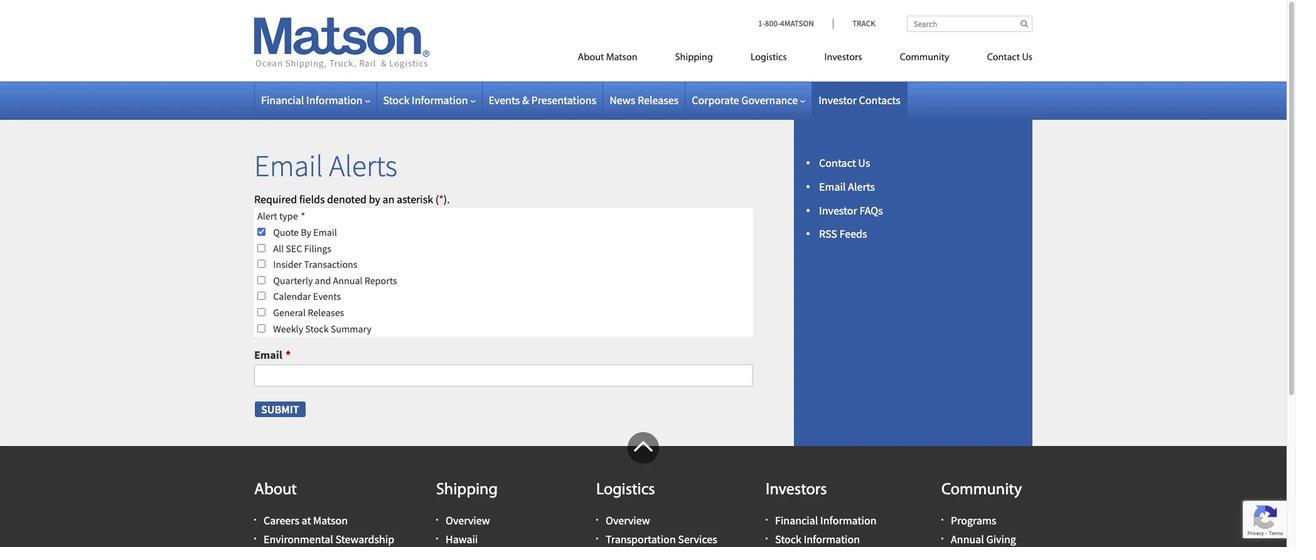 Task type: locate. For each thing, give the bounding box(es) containing it.
top menu navigation
[[521, 46, 1033, 72]]

annual down the programs "link" at the bottom of page
[[951, 533, 984, 547]]

0 vertical spatial logistics
[[751, 53, 787, 63]]

investors
[[825, 53, 862, 63], [766, 482, 827, 499]]

0 horizontal spatial about
[[254, 482, 297, 499]]

1 horizontal spatial about
[[578, 53, 604, 63]]

0 horizontal spatial contact us
[[819, 156, 871, 170]]

0 vertical spatial financial information link
[[261, 93, 370, 107]]

by
[[369, 192, 380, 206]]

us inside 'link'
[[1022, 53, 1033, 63]]

1 vertical spatial releases
[[308, 306, 344, 319]]

overview up hawaii link
[[446, 514, 490, 528]]

annual
[[333, 274, 363, 287], [951, 533, 984, 547]]

0 horizontal spatial overview link
[[446, 514, 490, 528]]

0 vertical spatial investors
[[825, 53, 862, 63]]

1 horizontal spatial financial information link
[[775, 514, 877, 528]]

overview link up hawaii link
[[446, 514, 490, 528]]

about
[[578, 53, 604, 63], [254, 482, 297, 499]]

stock
[[383, 93, 410, 107], [305, 322, 329, 335], [775, 533, 802, 547]]

news
[[610, 93, 636, 107]]

track
[[853, 18, 876, 29]]

1 vertical spatial community
[[942, 482, 1022, 499]]

community up programs
[[942, 482, 1022, 499]]

weekly
[[273, 322, 303, 335]]

0 vertical spatial contact
[[987, 53, 1020, 63]]

1 horizontal spatial logistics
[[751, 53, 787, 63]]

1 overview from the left
[[446, 514, 490, 528]]

about for about matson
[[578, 53, 604, 63]]

overview up transportation
[[606, 514, 650, 528]]

us down search icon
[[1022, 53, 1033, 63]]

insider
[[273, 258, 302, 271]]

overview link
[[446, 514, 490, 528], [606, 514, 650, 528]]

investor up rss feeds at the top of page
[[819, 203, 858, 218]]

0 vertical spatial annual
[[333, 274, 363, 287]]

0 vertical spatial contact us
[[987, 53, 1033, 63]]

asterisk
[[397, 192, 433, 206]]

0 horizontal spatial us
[[859, 156, 871, 170]]

&
[[522, 93, 529, 107]]

investor for investor faqs
[[819, 203, 858, 218]]

0 horizontal spatial logistics
[[596, 482, 655, 499]]

0 vertical spatial stock information link
[[383, 93, 476, 107]]

overview
[[446, 514, 490, 528], [606, 514, 650, 528]]

alert
[[257, 210, 277, 223]]

Insider Transactions checkbox
[[257, 260, 266, 268]]

2 vertical spatial stock
[[775, 533, 802, 547]]

0 vertical spatial financial
[[261, 93, 304, 107]]

0 vertical spatial matson
[[606, 53, 638, 63]]

logistics down "800-"
[[751, 53, 787, 63]]

0 horizontal spatial alerts
[[329, 147, 398, 185]]

1 horizontal spatial us
[[1022, 53, 1033, 63]]

contact us link
[[969, 46, 1033, 72], [819, 156, 871, 170]]

email up investor faqs link
[[819, 179, 846, 194]]

shipping up overview hawaii
[[436, 482, 498, 499]]

1 horizontal spatial shipping
[[675, 53, 713, 63]]

1 overview link from the left
[[446, 514, 490, 528]]

investor faqs
[[819, 203, 883, 218]]

1 vertical spatial financial
[[775, 514, 818, 528]]

about matson link
[[559, 46, 657, 72]]

us up 'email alerts' link
[[859, 156, 871, 170]]

information
[[306, 93, 363, 107], [412, 93, 468, 107], [821, 514, 877, 528], [804, 533, 860, 547]]

contact us up 'email alerts' link
[[819, 156, 871, 170]]

1 vertical spatial financial information link
[[775, 514, 877, 528]]

email
[[254, 147, 323, 185], [819, 179, 846, 194], [313, 226, 337, 239], [254, 348, 282, 362]]

about matson
[[578, 53, 638, 63]]

community
[[900, 53, 950, 63], [942, 482, 1022, 499]]

1 horizontal spatial overview link
[[606, 514, 650, 528]]

financial
[[261, 93, 304, 107], [775, 514, 818, 528]]

contact down search "search box"
[[987, 53, 1020, 63]]

1 horizontal spatial events
[[489, 93, 520, 107]]

Quarterly and Annual Reports checkbox
[[257, 276, 266, 284]]

information for financial information
[[306, 93, 363, 107]]

Quote By Email checkbox
[[257, 228, 266, 236]]

1 vertical spatial events
[[313, 290, 341, 303]]

1 horizontal spatial annual
[[951, 533, 984, 547]]

events left &
[[489, 93, 520, 107]]

1-800-4matson
[[758, 18, 814, 29]]

0 vertical spatial shipping
[[675, 53, 713, 63]]

contact inside top menu navigation
[[987, 53, 1020, 63]]

events down and
[[313, 290, 341, 303]]

releases right the news on the top of the page
[[638, 93, 679, 107]]

matson inside top menu navigation
[[606, 53, 638, 63]]

contact us link down search icon
[[969, 46, 1033, 72]]

1 vertical spatial matson
[[313, 514, 348, 528]]

0 vertical spatial releases
[[638, 93, 679, 107]]

0 vertical spatial about
[[578, 53, 604, 63]]

track link
[[833, 18, 876, 29]]

0 horizontal spatial overview
[[446, 514, 490, 528]]

2 overview link from the left
[[606, 514, 650, 528]]

logistics down back to top image at the bottom of the page
[[596, 482, 655, 499]]

0 vertical spatial us
[[1022, 53, 1033, 63]]

events
[[489, 93, 520, 107], [313, 290, 341, 303]]

environmental
[[264, 533, 333, 547]]

community down search "search box"
[[900, 53, 950, 63]]

contact us link up 'email alerts' link
[[819, 156, 871, 170]]

email alerts up investor faqs link
[[819, 179, 875, 194]]

careers at matson environmental stewardship
[[264, 514, 394, 547]]

1 vertical spatial contact us link
[[819, 156, 871, 170]]

1 horizontal spatial email alerts
[[819, 179, 875, 194]]

annual giving link
[[951, 533, 1016, 548]]

contact us down search icon
[[987, 53, 1033, 63]]

overview link up transportation
[[606, 514, 650, 528]]

email alerts up fields
[[254, 147, 398, 185]]

financial information link
[[261, 93, 370, 107], [775, 514, 877, 528]]

0 vertical spatial investor
[[819, 93, 857, 107]]

shipping
[[675, 53, 713, 63], [436, 482, 498, 499]]

calendar
[[273, 290, 311, 303]]

1 vertical spatial annual
[[951, 533, 984, 547]]

1 horizontal spatial matson
[[606, 53, 638, 63]]

shipping link
[[657, 46, 732, 72]]

1 vertical spatial stock information link
[[775, 533, 860, 547]]

None search field
[[907, 16, 1033, 32]]

hawaii link
[[446, 533, 478, 547]]

an
[[383, 192, 395, 206]]

overview inside overview transportation services
[[606, 514, 650, 528]]

0 horizontal spatial contact
[[819, 156, 856, 170]]

contacts
[[859, 93, 901, 107]]

2 horizontal spatial stock
[[775, 533, 802, 547]]

by
[[301, 226, 311, 239]]

matson image
[[254, 18, 430, 69]]

annual down 'transactions'
[[333, 274, 363, 287]]

search image
[[1021, 19, 1028, 28]]

about for about
[[254, 482, 297, 499]]

1 vertical spatial investor
[[819, 203, 858, 218]]

financial for financial information
[[261, 93, 304, 107]]

1 horizontal spatial financial
[[775, 514, 818, 528]]

alerts up faqs
[[848, 179, 875, 194]]

investor down investors link
[[819, 93, 857, 107]]

0 vertical spatial community
[[900, 53, 950, 63]]

email up required
[[254, 147, 323, 185]]

stock information link
[[383, 93, 476, 107], [775, 533, 860, 547]]

contact us
[[987, 53, 1033, 63], [819, 156, 871, 170]]

1 horizontal spatial stock information link
[[775, 533, 860, 547]]

alerts up by
[[329, 147, 398, 185]]

0 vertical spatial contact us link
[[969, 46, 1033, 72]]

email down weekly stock summary option
[[254, 348, 282, 362]]

all
[[273, 242, 284, 255]]

0 vertical spatial events
[[489, 93, 520, 107]]

general releases
[[273, 306, 344, 319]]

0 horizontal spatial stock
[[305, 322, 329, 335]]

0 horizontal spatial financial
[[261, 93, 304, 107]]

alerts
[[329, 147, 398, 185], [848, 179, 875, 194]]

1 horizontal spatial contact
[[987, 53, 1020, 63]]

footer
[[0, 433, 1287, 548]]

0 horizontal spatial annual
[[333, 274, 363, 287]]

stock information link inside footer
[[775, 533, 860, 547]]

0 vertical spatial stock
[[383, 93, 410, 107]]

transportation services link
[[606, 533, 717, 547]]

1 horizontal spatial overview
[[606, 514, 650, 528]]

transportation
[[606, 533, 676, 547]]

1 vertical spatial investors
[[766, 482, 827, 499]]

corporate governance
[[692, 93, 798, 107]]

financial information link for leftmost stock information "link"
[[261, 93, 370, 107]]

matson up the news on the top of the page
[[606, 53, 638, 63]]

2 overview from the left
[[606, 514, 650, 528]]

1 vertical spatial contact
[[819, 156, 856, 170]]

shipping up corporate
[[675, 53, 713, 63]]

1 horizontal spatial releases
[[638, 93, 679, 107]]

contact up 'email alerts' link
[[819, 156, 856, 170]]

email up filings
[[313, 226, 337, 239]]

1 vertical spatial stock
[[305, 322, 329, 335]]

overview link for logistics
[[606, 514, 650, 528]]

0 horizontal spatial matson
[[313, 514, 348, 528]]

at
[[302, 514, 311, 528]]

0 horizontal spatial events
[[313, 290, 341, 303]]

about up presentations
[[578, 53, 604, 63]]

1 vertical spatial logistics
[[596, 482, 655, 499]]

Email email field
[[254, 365, 753, 387]]

investors up financial information stock information
[[766, 482, 827, 499]]

about up careers
[[254, 482, 297, 499]]

1 horizontal spatial stock
[[383, 93, 410, 107]]

0 horizontal spatial financial information link
[[261, 93, 370, 107]]

0 horizontal spatial shipping
[[436, 482, 498, 499]]

financial for financial information stock information
[[775, 514, 818, 528]]

required
[[254, 192, 297, 206]]

0 horizontal spatial stock information link
[[383, 93, 476, 107]]

matson
[[606, 53, 638, 63], [313, 514, 348, 528]]

1 vertical spatial about
[[254, 482, 297, 499]]

None submit
[[254, 401, 306, 418]]

1 horizontal spatial contact us
[[987, 53, 1033, 63]]

0 horizontal spatial contact us link
[[819, 156, 871, 170]]

0 horizontal spatial email alerts
[[254, 147, 398, 185]]

weekly stock summary
[[273, 322, 372, 335]]

events & presentations
[[489, 93, 597, 107]]

investors down track link
[[825, 53, 862, 63]]

investor
[[819, 93, 857, 107], [819, 203, 858, 218]]

about inside top menu navigation
[[578, 53, 604, 63]]

investor for investor contacts
[[819, 93, 857, 107]]

0 horizontal spatial releases
[[308, 306, 344, 319]]

financial inside financial information stock information
[[775, 514, 818, 528]]

calendar events
[[273, 290, 341, 303]]

denoted
[[327, 192, 367, 206]]

email alerts
[[254, 147, 398, 185], [819, 179, 875, 194]]

quarterly and annual reports
[[273, 274, 397, 287]]

releases up weekly stock summary
[[308, 306, 344, 319]]

alert type
[[257, 210, 298, 223]]

matson up the environmental stewardship link
[[313, 514, 348, 528]]



Task type: describe. For each thing, give the bounding box(es) containing it.
environmental stewardship link
[[264, 533, 394, 547]]

transactions
[[304, 258, 358, 271]]

(
[[436, 192, 439, 206]]

1 horizontal spatial contact us link
[[969, 46, 1033, 72]]

services
[[678, 533, 717, 547]]

reports
[[365, 274, 397, 287]]

logistics inside top menu navigation
[[751, 53, 787, 63]]

1 vertical spatial shipping
[[436, 482, 498, 499]]

rss feeds link
[[819, 227, 867, 241]]

1 horizontal spatial alerts
[[848, 179, 875, 194]]

annual inside "programs annual giving"
[[951, 533, 984, 547]]

corporate
[[692, 93, 739, 107]]

1 vertical spatial contact us
[[819, 156, 871, 170]]

careers at matson link
[[264, 514, 348, 528]]

rss feeds
[[819, 227, 867, 241]]

careers
[[264, 514, 300, 528]]

).
[[444, 192, 450, 206]]

shipping inside top menu navigation
[[675, 53, 713, 63]]

information for financial information stock information
[[821, 514, 877, 528]]

overview for logistics
[[606, 514, 650, 528]]

rss
[[819, 227, 838, 241]]

stewardship
[[336, 533, 394, 547]]

Weekly Stock Summary checkbox
[[257, 324, 266, 332]]

quote by email
[[273, 226, 337, 239]]

corporate governance link
[[692, 93, 806, 107]]

overview hawaii
[[446, 514, 490, 547]]

1-
[[758, 18, 765, 29]]

logistics inside footer
[[596, 482, 655, 499]]

community inside top menu navigation
[[900, 53, 950, 63]]

back to top image
[[628, 433, 659, 464]]

news releases
[[610, 93, 679, 107]]

financial information
[[261, 93, 363, 107]]

feeds
[[840, 227, 867, 241]]

1-800-4matson link
[[758, 18, 833, 29]]

investors inside footer
[[766, 482, 827, 499]]

releases for news releases
[[638, 93, 679, 107]]

quarterly
[[273, 274, 313, 287]]

type
[[279, 210, 298, 223]]

financial information link for stock information "link" within the footer
[[775, 514, 877, 528]]

summary
[[331, 322, 372, 335]]

and
[[315, 274, 331, 287]]

required fields denoted by an asterisk (
[[254, 192, 439, 206]]

contact us inside 'link'
[[987, 53, 1033, 63]]

Calendar Events checkbox
[[257, 292, 266, 300]]

investor faqs link
[[819, 203, 883, 218]]

Search search field
[[907, 16, 1033, 32]]

fields
[[299, 192, 325, 206]]

programs
[[951, 514, 997, 528]]

community inside footer
[[942, 482, 1022, 499]]

overview for shipping
[[446, 514, 490, 528]]

4matson
[[780, 18, 814, 29]]

stock inside financial information stock information
[[775, 533, 802, 547]]

presentations
[[532, 93, 597, 107]]

insider transactions
[[273, 258, 358, 271]]

releases for general releases
[[308, 306, 344, 319]]

stock information
[[383, 93, 468, 107]]

faqs
[[860, 203, 883, 218]]

logistics link
[[732, 46, 806, 72]]

investors inside top menu navigation
[[825, 53, 862, 63]]

events & presentations link
[[489, 93, 597, 107]]

investor contacts
[[819, 93, 901, 107]]

information for stock information
[[412, 93, 468, 107]]

matson inside careers at matson environmental stewardship
[[313, 514, 348, 528]]

quote
[[273, 226, 299, 239]]

1 vertical spatial us
[[859, 156, 871, 170]]

hawaii
[[446, 533, 478, 547]]

overview link for shipping
[[446, 514, 490, 528]]

programs link
[[951, 514, 997, 528]]

all sec filings
[[273, 242, 332, 255]]

footer containing about
[[0, 433, 1287, 548]]

programs annual giving
[[951, 514, 1016, 548]]

sec
[[286, 242, 302, 255]]

governance
[[742, 93, 798, 107]]

overview transportation services
[[606, 514, 717, 547]]

filings
[[304, 242, 332, 255]]

investor contacts link
[[819, 93, 901, 107]]

news releases link
[[610, 93, 679, 107]]

community link
[[881, 46, 969, 72]]

giving
[[987, 533, 1016, 547]]

email alerts link
[[819, 179, 875, 194]]

All SEC Filings checkbox
[[257, 244, 266, 252]]

financial information stock information
[[775, 514, 877, 547]]

General Releases checkbox
[[257, 308, 266, 316]]

investors link
[[806, 46, 881, 72]]

800-
[[765, 18, 781, 29]]

general
[[273, 306, 306, 319]]



Task type: vqa. For each thing, say whether or not it's contained in the screenshot.


